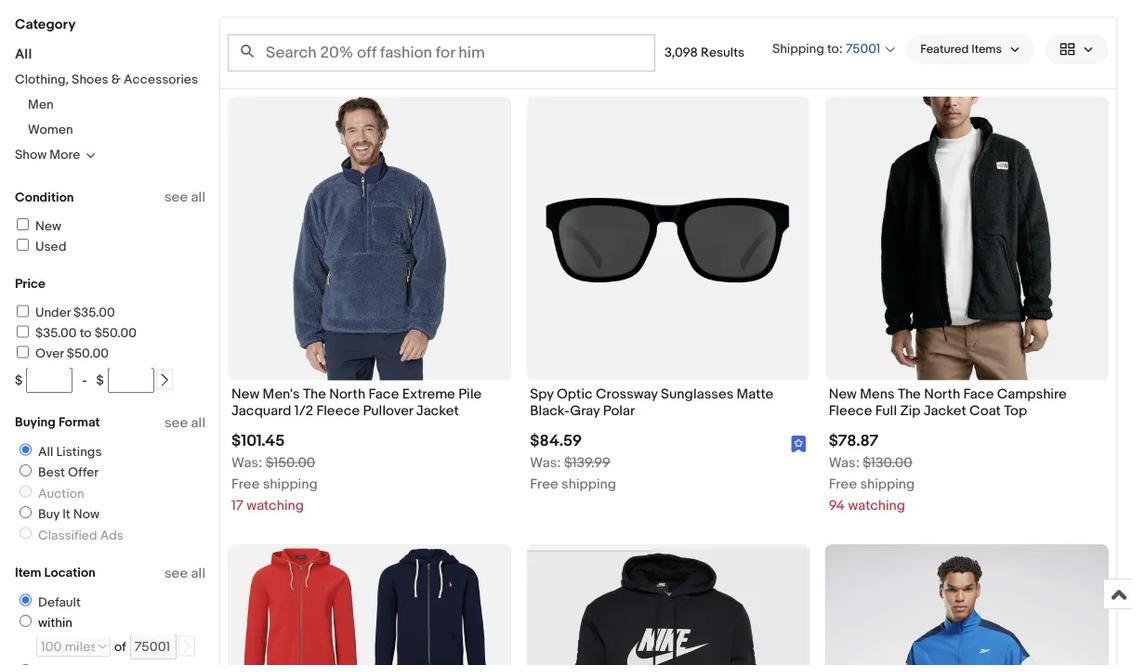 Task type: describe. For each thing, give the bounding box(es) containing it.
new mens the north face campshire fleece full zip jacket coat top
[[829, 386, 1067, 420]]

men's
[[263, 386, 300, 403]]

free inside was: $139.99 free shipping
[[530, 476, 559, 493]]

under $35.00
[[35, 305, 115, 321]]

0 horizontal spatial new
[[35, 219, 61, 234]]

free for $101.45
[[232, 476, 260, 493]]

new men's the north face extreme pile jacquard 1/2 fleece pullover jacket link
[[232, 386, 508, 425]]

$78.87
[[829, 432, 879, 451]]

sunglasses
[[661, 386, 734, 403]]

fleece inside new mens the north face campshire fleece full zip jacket coat top
[[829, 403, 873, 420]]

75001 text field
[[130, 635, 176, 660]]

more
[[50, 147, 80, 163]]

men
[[28, 97, 54, 113]]

view: gallery view image
[[1060, 40, 1094, 59]]

shipping
[[773, 41, 825, 57]]

submit price range image
[[158, 374, 171, 387]]

see all for best offer
[[165, 415, 206, 431]]

spy
[[530, 386, 554, 403]]

clothing, shoes & accessories men women
[[15, 72, 198, 138]]

default link
[[12, 595, 84, 611]]

mens
[[860, 386, 895, 403]]

auction link
[[12, 486, 88, 502]]

3 see all from the top
[[165, 565, 206, 582]]

women
[[28, 122, 73, 138]]

best offer link
[[12, 465, 102, 481]]

3 see from the top
[[165, 565, 188, 582]]

fleece inside new men's the north face extreme pile jacquard 1/2 fleece pullover jacket
[[317, 403, 360, 420]]

Over $50.00 checkbox
[[17, 346, 29, 358]]

results
[[701, 45, 745, 61]]

face for $101.45
[[369, 386, 399, 403]]

classified ads
[[38, 528, 124, 544]]

to for :
[[828, 41, 839, 57]]

$35.00 to $50.00
[[35, 326, 137, 342]]

$84.59
[[530, 432, 582, 451]]

used
[[35, 239, 66, 255]]

shipping to : 75001
[[773, 41, 881, 57]]

items
[[972, 42, 1002, 56]]

Minimum Value text field
[[26, 368, 73, 393]]

ads
[[100, 528, 124, 544]]

$139.99
[[564, 455, 611, 472]]

Classified Ads radio
[[20, 528, 32, 540]]

new mens nike gym athletic club hoodie hooded sweatshirt pullover image
[[527, 549, 811, 666]]

All Listings radio
[[20, 444, 32, 456]]

0 vertical spatial $50.00
[[95, 326, 137, 342]]

featured items
[[921, 42, 1002, 56]]

3 all from the top
[[191, 565, 206, 582]]

0 vertical spatial $35.00
[[74, 305, 115, 321]]

Default radio
[[20, 595, 32, 607]]

3 see all button from the top
[[165, 565, 206, 582]]

coat
[[970, 403, 1001, 420]]

optic
[[557, 386, 593, 403]]

Under $35.00 checkbox
[[17, 305, 29, 318]]

new men's the north face extreme pile jacquard 1/2 fleece pullover jacket image
[[256, 97, 483, 381]]

show more
[[15, 147, 80, 163]]

item location
[[15, 566, 96, 582]]

location
[[44, 566, 96, 582]]

it
[[63, 507, 70, 523]]

watching for $78.87
[[848, 498, 906, 514]]

$ for the 'maximum value' text box
[[96, 373, 104, 389]]

all listings
[[38, 444, 102, 460]]

zip
[[901, 403, 921, 420]]

$130.00
[[863, 455, 913, 472]]

:
[[839, 41, 843, 57]]

&
[[111, 72, 121, 88]]

used link
[[14, 239, 66, 255]]

campshire
[[997, 386, 1067, 403]]

the for $78.87
[[898, 386, 921, 403]]

Enter your search keyword text field
[[228, 34, 656, 72]]

new mens the north face campshire fleece full zip jacket coat top link
[[829, 386, 1106, 425]]

Buy It Now radio
[[20, 507, 32, 519]]

featured
[[921, 42, 969, 56]]

spy optic crossway sunglasses matte black-gray polar image
[[527, 97, 811, 381]]

men link
[[28, 97, 54, 113]]

clothing,
[[15, 72, 69, 88]]

clothing, shoes & accessories link
[[15, 72, 198, 88]]

pullover
[[363, 403, 413, 420]]

all for all
[[15, 46, 32, 63]]

show
[[15, 147, 47, 163]]

over $50.00
[[35, 346, 109, 362]]

see for used
[[165, 189, 188, 206]]

within
[[38, 616, 73, 632]]

buy it now
[[38, 507, 100, 523]]

auction
[[38, 486, 84, 502]]

1 vertical spatial $35.00
[[35, 326, 77, 342]]

jacquard
[[232, 403, 291, 420]]

over $50.00 link
[[14, 346, 109, 362]]

$101.45
[[232, 432, 285, 451]]

1/2
[[295, 403, 313, 420]]



Task type: vqa. For each thing, say whether or not it's contained in the screenshot.
watching corresponding to $78.87
yes



Task type: locate. For each thing, give the bounding box(es) containing it.
free inside "$101.45 was: $150.00 free shipping 17 watching"
[[232, 476, 260, 493]]

shipping down $130.00
[[861, 476, 915, 493]]

Used checkbox
[[17, 239, 29, 251]]

show more button
[[15, 147, 96, 163]]

jacket inside new men's the north face extreme pile jacquard 1/2 fleece pullover jacket
[[416, 403, 459, 420]]

2 vertical spatial see all
[[165, 565, 206, 582]]

was: inside $78.87 was: $130.00 free shipping 94 watching
[[829, 455, 860, 472]]

north inside new men's the north face extreme pile jacquard 1/2 fleece pullover jacket
[[329, 386, 366, 403]]

$35.00
[[74, 305, 115, 321], [35, 326, 77, 342]]

new
[[35, 219, 61, 234], [232, 386, 260, 403], [829, 386, 857, 403]]

2 vertical spatial see all button
[[165, 565, 206, 582]]

0 horizontal spatial to
[[80, 326, 92, 342]]

0 horizontal spatial face
[[369, 386, 399, 403]]

training woven performance jacket image
[[825, 545, 1109, 666]]

1 horizontal spatial shipping
[[562, 476, 616, 493]]

1 vertical spatial see all button
[[165, 415, 206, 431]]

1 vertical spatial $50.00
[[67, 346, 109, 362]]

0 horizontal spatial $
[[15, 373, 23, 389]]

shipping inside was: $139.99 free shipping
[[562, 476, 616, 493]]

was: down '$78.87'
[[829, 455, 860, 472]]

1 horizontal spatial free
[[530, 476, 559, 493]]

offer
[[68, 465, 99, 481]]

over
[[35, 346, 64, 362]]

go image
[[180, 641, 193, 654]]

$35.00 down under
[[35, 326, 77, 342]]

0 vertical spatial all
[[191, 189, 206, 206]]

2 see all from the top
[[165, 415, 206, 431]]

0 horizontal spatial all
[[15, 46, 32, 63]]

top
[[1004, 403, 1028, 420]]

face
[[369, 386, 399, 403], [964, 386, 994, 403]]

17
[[232, 498, 244, 514]]

$35.00 up $35.00 to $50.00
[[74, 305, 115, 321]]

of
[[114, 640, 126, 656]]

was: down $101.45
[[232, 455, 262, 472]]

0 horizontal spatial fleece
[[317, 403, 360, 420]]

accessories
[[124, 72, 198, 88]]

Auction radio
[[20, 486, 32, 498]]

was: inside "$101.45 was: $150.00 free shipping 17 watching"
[[232, 455, 262, 472]]

$101.45 was: $150.00 free shipping 17 watching
[[232, 432, 318, 514]]

watching right 94
[[848, 498, 906, 514]]

1 see all button from the top
[[165, 189, 206, 206]]

all listings link
[[12, 444, 105, 460]]

1 horizontal spatial the
[[898, 386, 921, 403]]

1 shipping from the left
[[263, 476, 318, 493]]

shipping inside "$101.45 was: $150.00 free shipping 17 watching"
[[263, 476, 318, 493]]

1 horizontal spatial to
[[828, 41, 839, 57]]

$ right -
[[96, 373, 104, 389]]

black-
[[530, 403, 570, 420]]

0 horizontal spatial free
[[232, 476, 260, 493]]

the for $101.45
[[303, 386, 326, 403]]

shoes
[[72, 72, 108, 88]]

1 the from the left
[[303, 386, 326, 403]]

1 jacket from the left
[[416, 403, 459, 420]]

2 vertical spatial see
[[165, 565, 188, 582]]

1 $ from the left
[[15, 373, 23, 389]]

all
[[15, 46, 32, 63], [38, 444, 53, 460]]

women link
[[28, 122, 73, 138]]

under
[[35, 305, 71, 321]]

$50.00 down $35.00 to $50.00
[[67, 346, 109, 362]]

1 horizontal spatial face
[[964, 386, 994, 403]]

was: for $101.45
[[232, 455, 262, 472]]

$35.00 to $50.00 checkbox
[[17, 326, 29, 338]]

Best Offer radio
[[20, 465, 32, 477]]

1 fleece from the left
[[317, 403, 360, 420]]

watching
[[247, 498, 304, 514], [848, 498, 906, 514]]

new left mens
[[829, 386, 857, 403]]

1 horizontal spatial watching
[[848, 498, 906, 514]]

1 horizontal spatial north
[[924, 386, 961, 403]]

1 face from the left
[[369, 386, 399, 403]]

3 was: from the left
[[829, 455, 860, 472]]

0 horizontal spatial was:
[[232, 455, 262, 472]]

north inside new mens the north face campshire fleece full zip jacket coat top
[[924, 386, 961, 403]]

$50.00 down under $35.00
[[95, 326, 137, 342]]

2 see from the top
[[165, 415, 188, 431]]

was: $139.99 free shipping
[[530, 455, 616, 493]]

all up "clothing,"
[[15, 46, 32, 63]]

1 vertical spatial see all
[[165, 415, 206, 431]]

buy it now link
[[12, 507, 103, 523]]

New checkbox
[[17, 219, 29, 231]]

watching inside $78.87 was: $130.00 free shipping 94 watching
[[848, 498, 906, 514]]

see
[[165, 189, 188, 206], [165, 415, 188, 431], [165, 565, 188, 582]]

new mens the north face campshire fleece full zip jacket coat top image
[[825, 97, 1109, 381]]

1 horizontal spatial was:
[[530, 455, 561, 472]]

jacket inside new mens the north face campshire fleece full zip jacket coat top
[[924, 403, 967, 420]]

price
[[15, 277, 45, 292]]

pile
[[459, 386, 482, 403]]

featured items button
[[906, 34, 1036, 64]]

the inside new mens the north face campshire fleece full zip jacket coat top
[[898, 386, 921, 403]]

3 free from the left
[[829, 476, 857, 493]]

2 watching from the left
[[848, 498, 906, 514]]

2 horizontal spatial new
[[829, 386, 857, 403]]

category
[[15, 16, 76, 33]]

2 fleece from the left
[[829, 403, 873, 420]]

0 horizontal spatial watching
[[247, 498, 304, 514]]

2 horizontal spatial was:
[[829, 455, 860, 472]]

shipping for $78.87
[[861, 476, 915, 493]]

all for used
[[191, 189, 206, 206]]

to for $50.00
[[80, 326, 92, 342]]

matte
[[737, 386, 774, 403]]

2 shipping from the left
[[562, 476, 616, 493]]

0 vertical spatial see all
[[165, 189, 206, 206]]

0 vertical spatial to
[[828, 41, 839, 57]]

0 vertical spatial all
[[15, 46, 32, 63]]

2 horizontal spatial free
[[829, 476, 857, 493]]

fleece
[[317, 403, 360, 420], [829, 403, 873, 420]]

1 horizontal spatial fleece
[[829, 403, 873, 420]]

default
[[38, 595, 81, 611]]

1 see from the top
[[165, 189, 188, 206]]

jacket
[[416, 403, 459, 420], [924, 403, 967, 420]]

94
[[829, 498, 845, 514]]

classified
[[38, 528, 97, 544]]

new inside new men's the north face extreme pile jacquard 1/2 fleece pullover jacket
[[232, 386, 260, 403]]

free up 94
[[829, 476, 857, 493]]

condition
[[15, 190, 74, 206]]

2 horizontal spatial shipping
[[861, 476, 915, 493]]

jacket right 'zip'
[[924, 403, 967, 420]]

shipping inside $78.87 was: $130.00 free shipping 94 watching
[[861, 476, 915, 493]]

Maximum Value text field
[[108, 368, 154, 393]]

2 see all button from the top
[[165, 415, 206, 431]]

all
[[191, 189, 206, 206], [191, 415, 206, 431], [191, 565, 206, 582]]

75001
[[846, 41, 881, 57]]

see all
[[165, 189, 206, 206], [165, 415, 206, 431], [165, 565, 206, 582]]

new up used
[[35, 219, 61, 234]]

was:
[[232, 455, 262, 472], [530, 455, 561, 472], [829, 455, 860, 472]]

now
[[73, 507, 100, 523]]

shipping down $139.99
[[562, 476, 616, 493]]

2 was: from the left
[[530, 455, 561, 472]]

$35.00 to $50.00 link
[[14, 326, 137, 342]]

shipping for $101.45
[[263, 476, 318, 493]]

face up coat
[[964, 386, 994, 403]]

classified ads link
[[12, 528, 127, 544]]

fleece right 1/2 on the bottom of page
[[317, 403, 360, 420]]

1 north from the left
[[329, 386, 366, 403]]

best
[[38, 465, 65, 481]]

shipping
[[263, 476, 318, 493], [562, 476, 616, 493], [861, 476, 915, 493]]

1 vertical spatial all
[[38, 444, 53, 460]]

free down the $84.59
[[530, 476, 559, 493]]

best offer
[[38, 465, 99, 481]]

listings
[[56, 444, 102, 460]]

format
[[58, 415, 100, 431]]

2 all from the top
[[191, 415, 206, 431]]

free
[[232, 476, 260, 493], [530, 476, 559, 493], [829, 476, 857, 493]]

new up 'jacquard'
[[232, 386, 260, 403]]

2 vertical spatial all
[[191, 565, 206, 582]]

0 horizontal spatial jacket
[[416, 403, 459, 420]]

to inside shipping to : 75001
[[828, 41, 839, 57]]

1 see all from the top
[[165, 189, 206, 206]]

1 vertical spatial all
[[191, 415, 206, 431]]

1 vertical spatial to
[[80, 326, 92, 342]]

all right all listings radio
[[38, 444, 53, 460]]

watching for $101.45
[[247, 498, 304, 514]]

watching right the "17" at the left bottom of page
[[247, 498, 304, 514]]

fleece up '$78.87'
[[829, 403, 873, 420]]

jacket down extreme
[[416, 403, 459, 420]]

0 vertical spatial see
[[165, 189, 188, 206]]

2 free from the left
[[530, 476, 559, 493]]

$ for minimum value "text box"
[[15, 373, 23, 389]]

1 horizontal spatial jacket
[[924, 403, 967, 420]]

free up the "17" at the left bottom of page
[[232, 476, 260, 493]]

to down under $35.00
[[80, 326, 92, 342]]

buy
[[38, 507, 60, 523]]

the inside new men's the north face extreme pile jacquard 1/2 fleece pullover jacket
[[303, 386, 326, 403]]

$78.87 was: $130.00 free shipping 94 watching
[[829, 432, 915, 514]]

new link
[[14, 219, 61, 234]]

new for $78.87
[[829, 386, 857, 403]]

was: for $78.87
[[829, 455, 860, 472]]

1 vertical spatial see
[[165, 415, 188, 431]]

buying format
[[15, 415, 100, 431]]

to left '75001'
[[828, 41, 839, 57]]

was: down the $84.59
[[530, 455, 561, 472]]

full
[[876, 403, 897, 420]]

free inside $78.87 was: $130.00 free shipping 94 watching
[[829, 476, 857, 493]]

1 free from the left
[[232, 476, 260, 493]]

new for $101.45
[[232, 386, 260, 403]]

face up pullover at the bottom of page
[[369, 386, 399, 403]]

2 face from the left
[[964, 386, 994, 403]]

[object undefined] image
[[791, 435, 807, 453], [791, 436, 807, 453]]

spy optic crossway sunglasses matte black-gray polar link
[[530, 386, 807, 425]]

0 horizontal spatial north
[[329, 386, 366, 403]]

the
[[303, 386, 326, 403], [898, 386, 921, 403]]

to
[[828, 41, 839, 57], [80, 326, 92, 342]]

all for all listings
[[38, 444, 53, 460]]

0 horizontal spatial shipping
[[263, 476, 318, 493]]

gray
[[570, 403, 600, 420]]

north for $101.45
[[329, 386, 366, 403]]

face for $78.87
[[964, 386, 994, 403]]

1 horizontal spatial new
[[232, 386, 260, 403]]

2 the from the left
[[898, 386, 921, 403]]

extreme
[[402, 386, 455, 403]]

was: inside was: $139.99 free shipping
[[530, 455, 561, 472]]

see all for used
[[165, 189, 206, 206]]

2 jacket from the left
[[924, 403, 967, 420]]

$ down 'over $50.00' 'option'
[[15, 373, 23, 389]]

item
[[15, 566, 41, 582]]

2 north from the left
[[924, 386, 961, 403]]

watching inside "$101.45 was: $150.00 free shipping 17 watching"
[[247, 498, 304, 514]]

buying
[[15, 415, 56, 431]]

2 $ from the left
[[96, 373, 104, 389]]

the up 'zip'
[[898, 386, 921, 403]]

new men's the north face extreme pile jacquard 1/2 fleece pullover jacket
[[232, 386, 482, 420]]

polar
[[603, 403, 635, 420]]

shipping down $150.00
[[263, 476, 318, 493]]

3 shipping from the left
[[861, 476, 915, 493]]

0 vertical spatial see all button
[[165, 189, 206, 206]]

face inside new men's the north face extreme pile jacquard 1/2 fleece pullover jacket
[[369, 386, 399, 403]]

north
[[329, 386, 366, 403], [924, 386, 961, 403]]

1 all from the top
[[191, 189, 206, 206]]

spy optic crossway sunglasses matte black-gray polar
[[530, 386, 774, 420]]

north for $78.87
[[924, 386, 961, 403]]

all for best offer
[[191, 415, 206, 431]]

the up 1/2 on the bottom of page
[[303, 386, 326, 403]]

see for best offer
[[165, 415, 188, 431]]

3,098 results
[[665, 45, 745, 61]]

see all button for used
[[165, 189, 206, 206]]

1 horizontal spatial all
[[38, 444, 53, 460]]

0 horizontal spatial the
[[303, 386, 326, 403]]

new with tags mens polo ralph lauren hoody hooded full zip sweatshirt jacket image
[[231, 545, 508, 666]]

crossway
[[596, 386, 658, 403]]

see all button
[[165, 189, 206, 206], [165, 415, 206, 431], [165, 565, 206, 582]]

1 watching from the left
[[247, 498, 304, 514]]

1 horizontal spatial $
[[96, 373, 104, 389]]

free for $78.87
[[829, 476, 857, 493]]

new inside new mens the north face campshire fleece full zip jacket coat top
[[829, 386, 857, 403]]

face inside new mens the north face campshire fleece full zip jacket coat top
[[964, 386, 994, 403]]

see all button for best offer
[[165, 415, 206, 431]]

within radio
[[20, 616, 32, 628]]

$150.00
[[266, 455, 315, 472]]

$50.00
[[95, 326, 137, 342], [67, 346, 109, 362]]

1 was: from the left
[[232, 455, 262, 472]]

-
[[82, 373, 87, 389]]



